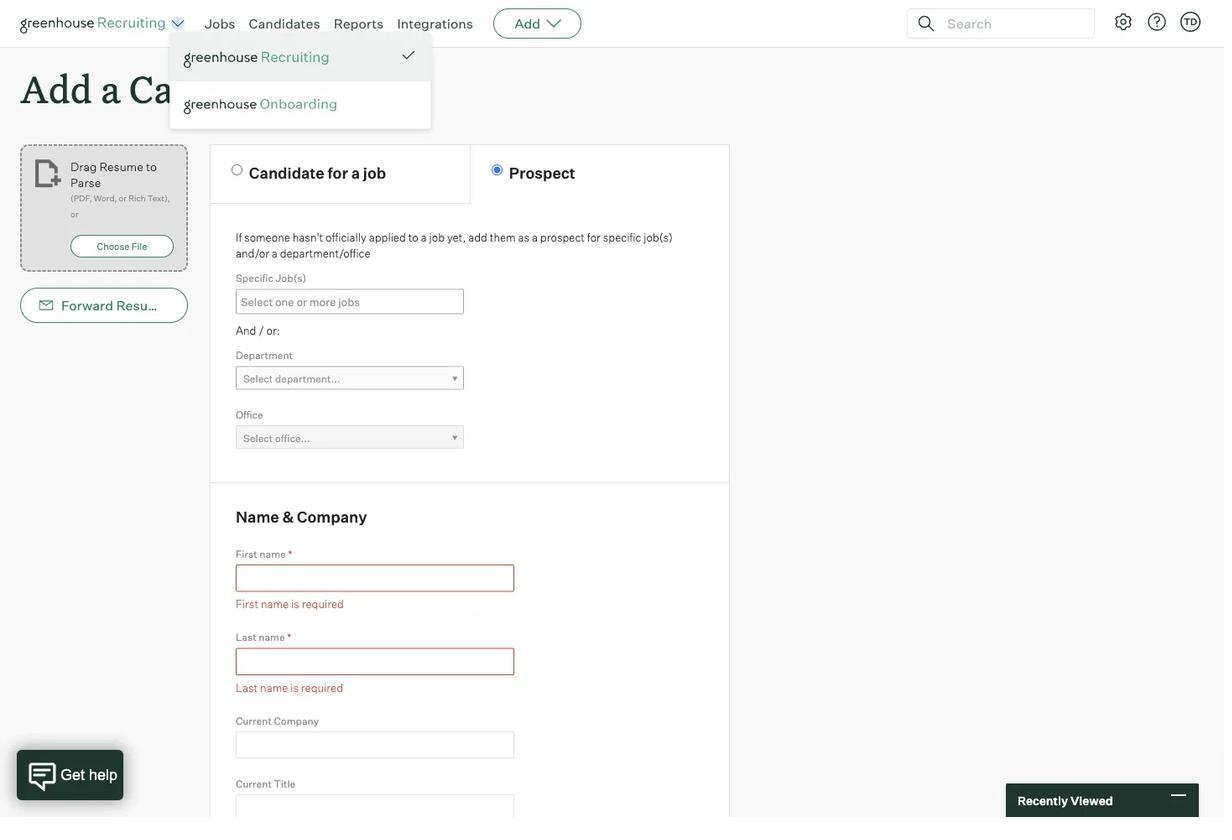 Task type: vqa. For each thing, say whether or not it's contained in the screenshot.
'Select' inside the the select department... link
yes



Task type: describe. For each thing, give the bounding box(es) containing it.
add button
[[493, 8, 582, 39]]

td
[[1184, 16, 1197, 27]]

drag resume to parse (pdf, word, or rich text), or
[[70, 159, 170, 220]]

current for current title
[[236, 777, 272, 790]]

file
[[131, 241, 147, 252]]

add a candidate
[[20, 64, 304, 113]]

specific
[[603, 230, 641, 244]]

name for last name is required
[[260, 681, 288, 694]]

integrations link
[[397, 15, 473, 32]]

td button
[[1177, 8, 1204, 35]]

greenhouse onboarding image
[[184, 98, 417, 115]]

text),
[[147, 193, 170, 204]]

last name *
[[236, 631, 291, 644]]

1 vertical spatial greenhouse recruiting image
[[184, 48, 335, 68]]

last for last name is required
[[236, 681, 258, 694]]

first name is required
[[236, 597, 344, 611]]

* for last
[[287, 631, 291, 644]]

email
[[191, 297, 227, 314]]

jobs link
[[205, 15, 235, 32]]

* for first
[[288, 548, 292, 560]]

0 vertical spatial company
[[297, 507, 367, 526]]

candidate for a job
[[249, 163, 386, 182]]

name for first name is required
[[261, 597, 289, 611]]

required for last name is required
[[301, 681, 343, 694]]

is for last
[[290, 681, 299, 694]]

name for first name *
[[260, 548, 286, 560]]

(pdf,
[[70, 193, 92, 204]]

first name *
[[236, 548, 292, 560]]

name & company
[[236, 507, 367, 526]]

resume for drag
[[99, 159, 143, 174]]

them
[[490, 230, 516, 244]]

candidates link
[[249, 15, 320, 32]]

resume for forward
[[116, 297, 167, 314]]

officially
[[326, 230, 366, 244]]

and/or
[[236, 247, 269, 260]]

add for add a candidate
[[20, 64, 92, 113]]

&
[[282, 507, 294, 526]]

/
[[259, 324, 264, 337]]

select for select department...
[[243, 373, 273, 385]]

recently
[[1018, 793, 1068, 808]]

0 vertical spatial candidate
[[129, 64, 304, 113]]

required for first name is required
[[302, 597, 344, 611]]

job(s)
[[276, 272, 306, 285]]

jobs
[[205, 15, 235, 32]]

or:
[[266, 324, 280, 337]]

1 vertical spatial company
[[274, 714, 319, 727]]

add
[[468, 230, 487, 244]]

drag
[[70, 159, 97, 174]]

Candidate for a job radio
[[232, 165, 242, 176]]

office
[[236, 408, 263, 421]]

td menu
[[169, 32, 431, 129]]

if someone hasn't officially applied to a job yet, add them as a prospect for specific job(s) and/or a department/office
[[236, 230, 673, 260]]

add for add
[[514, 15, 540, 32]]

choose file
[[97, 241, 147, 252]]

choose
[[97, 241, 129, 252]]



Task type: locate. For each thing, give the bounding box(es) containing it.
0 vertical spatial or
[[119, 193, 127, 204]]

1 vertical spatial *
[[287, 631, 291, 644]]

for inside if someone hasn't officially applied to a job yet, add them as a prospect for specific job(s) and/or a department/office
[[587, 230, 601, 244]]

first
[[236, 548, 257, 560], [236, 597, 258, 611]]

1 vertical spatial resume
[[116, 297, 167, 314]]

None text field
[[236, 732, 514, 759]]

applied
[[369, 230, 406, 244]]

*
[[288, 548, 292, 560], [287, 631, 291, 644]]

candidate down jobs link
[[129, 64, 304, 113]]

greenhouse recruiting image
[[20, 13, 171, 34], [184, 48, 335, 68]]

2 current from the top
[[236, 777, 272, 790]]

to right applied
[[408, 230, 418, 244]]

select department...
[[243, 373, 340, 385]]

name up the current company
[[260, 681, 288, 694]]

1 horizontal spatial for
[[587, 230, 601, 244]]

0 vertical spatial resume
[[99, 159, 143, 174]]

1 horizontal spatial job
[[429, 230, 445, 244]]

1 last from the top
[[236, 631, 256, 644]]

2 first from the top
[[236, 597, 258, 611]]

* down first name is required
[[287, 631, 291, 644]]

0 horizontal spatial or
[[70, 209, 78, 220]]

department
[[236, 349, 293, 362]]

1 select from the top
[[243, 373, 273, 385]]

0 vertical spatial for
[[328, 163, 348, 182]]

current title
[[236, 777, 295, 790]]

1 vertical spatial or
[[70, 209, 78, 220]]

0 horizontal spatial greenhouse recruiting image
[[20, 13, 171, 34]]

1 vertical spatial to
[[408, 230, 418, 244]]

and
[[236, 324, 256, 337]]

select office... link
[[236, 426, 464, 450]]

name down name
[[260, 548, 286, 560]]

or left rich
[[119, 193, 127, 204]]

2 select from the top
[[243, 432, 273, 444]]

0 vertical spatial job
[[363, 163, 386, 182]]

is
[[291, 597, 299, 611], [290, 681, 299, 694]]

1 horizontal spatial add
[[514, 15, 540, 32]]

resume left via
[[116, 297, 167, 314]]

is up the current company
[[290, 681, 299, 694]]

current down last name is required
[[236, 714, 272, 727]]

resume
[[99, 159, 143, 174], [116, 297, 167, 314]]

add
[[514, 15, 540, 32], [20, 64, 92, 113]]

to
[[146, 159, 157, 174], [408, 230, 418, 244]]

rich
[[129, 193, 146, 204]]

name
[[236, 507, 279, 526]]

current
[[236, 714, 272, 727], [236, 777, 272, 790]]

specific
[[236, 272, 273, 285]]

reports link
[[334, 15, 384, 32]]

company
[[297, 507, 367, 526], [274, 714, 319, 727]]

select down department
[[243, 373, 273, 385]]

to inside drag resume to parse (pdf, word, or rich text), or
[[146, 159, 157, 174]]

for
[[328, 163, 348, 182], [587, 230, 601, 244]]

job inside if someone hasn't officially applied to a job yet, add them as a prospect for specific job(s) and/or a department/office
[[429, 230, 445, 244]]

candidates
[[249, 15, 320, 32]]

configure image
[[1113, 12, 1133, 32]]

1 vertical spatial required
[[301, 681, 343, 694]]

job(s)
[[644, 230, 673, 244]]

1 vertical spatial for
[[587, 230, 601, 244]]

Prospect radio
[[492, 165, 503, 176]]

* down &
[[288, 548, 292, 560]]

0 vertical spatial *
[[288, 548, 292, 560]]

job
[[363, 163, 386, 182], [429, 230, 445, 244]]

0 vertical spatial to
[[146, 159, 157, 174]]

via
[[170, 297, 189, 314]]

0 vertical spatial current
[[236, 714, 272, 727]]

forward resume via email button
[[20, 288, 227, 323]]

forward resume via email
[[61, 297, 227, 314]]

1 vertical spatial current
[[236, 777, 272, 790]]

or
[[119, 193, 127, 204], [70, 209, 78, 220]]

1 vertical spatial job
[[429, 230, 445, 244]]

td button
[[1180, 12, 1201, 32]]

prospect
[[540, 230, 585, 244]]

0 vertical spatial add
[[514, 15, 540, 32]]

0 horizontal spatial add
[[20, 64, 92, 113]]

if
[[236, 230, 242, 244]]

job up applied
[[363, 163, 386, 182]]

required
[[302, 597, 344, 611], [301, 681, 343, 694]]

last name is required
[[236, 681, 343, 694]]

select for select office...
[[243, 432, 273, 444]]

company right &
[[297, 507, 367, 526]]

first for first name *
[[236, 548, 257, 560]]

name up last name *
[[261, 597, 289, 611]]

1 vertical spatial add
[[20, 64, 92, 113]]

select office...
[[243, 432, 310, 444]]

resume inside drag resume to parse (pdf, word, or rich text), or
[[99, 159, 143, 174]]

1 horizontal spatial or
[[119, 193, 127, 204]]

1 vertical spatial first
[[236, 597, 258, 611]]

last
[[236, 631, 256, 644], [236, 681, 258, 694]]

and / or:
[[236, 324, 280, 337]]

current left title
[[236, 777, 272, 790]]

title
[[274, 777, 295, 790]]

resume inside button
[[116, 297, 167, 314]]

0 horizontal spatial job
[[363, 163, 386, 182]]

reports
[[334, 15, 384, 32]]

candidate right candidate for a job radio
[[249, 163, 324, 182]]

company down last name is required
[[274, 714, 319, 727]]

prospect
[[509, 163, 575, 182]]

0 vertical spatial first
[[236, 548, 257, 560]]

hasn't
[[293, 230, 323, 244]]

Search text field
[[943, 11, 1079, 36]]

a
[[101, 64, 120, 113], [351, 163, 360, 182], [421, 230, 427, 244], [532, 230, 538, 244], [272, 247, 278, 260]]

first up last name *
[[236, 597, 258, 611]]

current company
[[236, 714, 319, 727]]

name for last name *
[[259, 631, 285, 644]]

0 vertical spatial required
[[302, 597, 344, 611]]

for left specific at the top of page
[[587, 230, 601, 244]]

name
[[260, 548, 286, 560], [261, 597, 289, 611], [259, 631, 285, 644], [260, 681, 288, 694]]

last up the current company
[[236, 681, 258, 694]]

select down 'office'
[[243, 432, 273, 444]]

for up officially
[[328, 163, 348, 182]]

last down first name is required
[[236, 631, 256, 644]]

1 vertical spatial select
[[243, 432, 273, 444]]

is for first
[[291, 597, 299, 611]]

department...
[[275, 373, 340, 385]]

last for last name *
[[236, 631, 256, 644]]

None text field
[[237, 291, 473, 313], [236, 565, 514, 592], [236, 648, 514, 675], [236, 794, 514, 817], [237, 291, 473, 313], [236, 565, 514, 592], [236, 648, 514, 675], [236, 794, 514, 817]]

0 horizontal spatial to
[[146, 159, 157, 174]]

candidate
[[129, 64, 304, 113], [249, 163, 324, 182]]

someone
[[244, 230, 290, 244]]

office...
[[275, 432, 310, 444]]

first down name
[[236, 548, 257, 560]]

first for first name is required
[[236, 597, 258, 611]]

select department... link
[[236, 366, 464, 391]]

1 horizontal spatial greenhouse recruiting image
[[184, 48, 335, 68]]

2 last from the top
[[236, 681, 258, 694]]

1 current from the top
[[236, 714, 272, 727]]

resume up rich
[[99, 159, 143, 174]]

0 horizontal spatial for
[[328, 163, 348, 182]]

0 vertical spatial greenhouse recruiting image
[[20, 13, 171, 34]]

job left yet,
[[429, 230, 445, 244]]

to up the text),
[[146, 159, 157, 174]]

department/office
[[280, 247, 370, 260]]

recently viewed
[[1018, 793, 1113, 808]]

parse
[[70, 175, 101, 190]]

integrations
[[397, 15, 473, 32]]

select
[[243, 373, 273, 385], [243, 432, 273, 444]]

1 vertical spatial is
[[290, 681, 299, 694]]

forward
[[61, 297, 113, 314]]

is up last name *
[[291, 597, 299, 611]]

current for current company
[[236, 714, 272, 727]]

as
[[518, 230, 529, 244]]

or down '(pdf,'
[[70, 209, 78, 220]]

viewed
[[1070, 793, 1113, 808]]

0 vertical spatial select
[[243, 373, 273, 385]]

1 vertical spatial candidate
[[249, 163, 324, 182]]

0 vertical spatial last
[[236, 631, 256, 644]]

yet,
[[447, 230, 466, 244]]

add inside popup button
[[514, 15, 540, 32]]

to inside if someone hasn't officially applied to a job yet, add them as a prospect for specific job(s) and/or a department/office
[[408, 230, 418, 244]]

name down first name is required
[[259, 631, 285, 644]]

1 first from the top
[[236, 548, 257, 560]]

word,
[[94, 193, 117, 204]]

1 vertical spatial last
[[236, 681, 258, 694]]

specific job(s)
[[236, 272, 306, 285]]

1 horizontal spatial to
[[408, 230, 418, 244]]

0 vertical spatial is
[[291, 597, 299, 611]]



